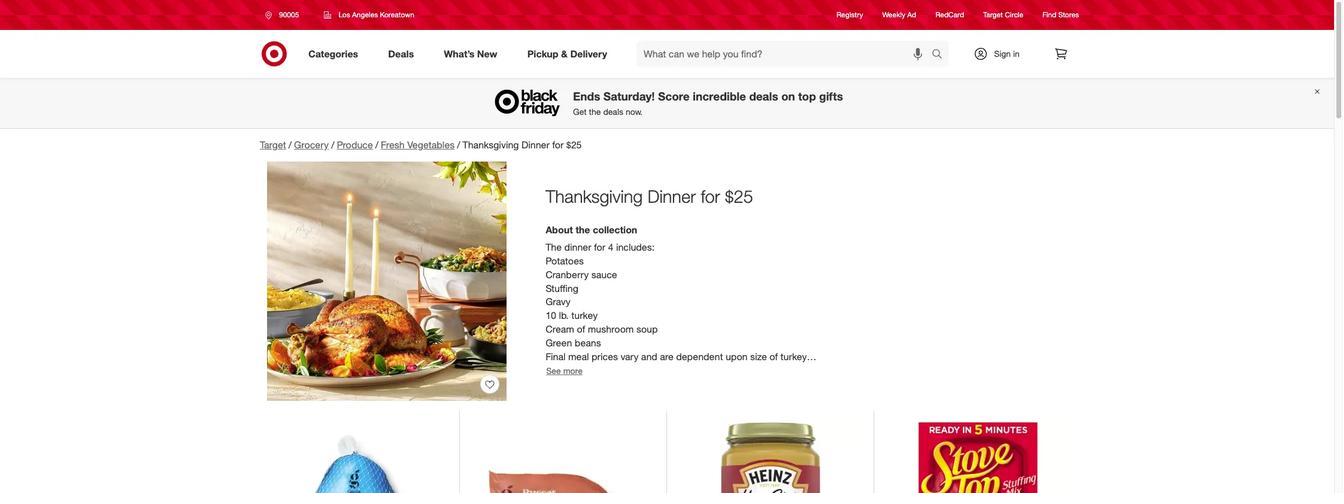 Task type: describe. For each thing, give the bounding box(es) containing it.
search
[[926, 49, 955, 61]]

spices.
[[748, 433, 778, 445]]

categories link
[[298, 41, 373, 67]]

upon
[[726, 351, 748, 363]]

stuffing
[[546, 282, 578, 294]]

0 horizontal spatial of
[[577, 323, 585, 335]]

cooking
[[576, 433, 610, 445]]

cream
[[546, 323, 574, 335]]

blend
[[674, 433, 698, 445]]

before
[[546, 433, 573, 445]]

0 vertical spatial in
[[1013, 49, 1020, 59]]

grocery
[[294, 139, 329, 151]]

make
[[812, 460, 835, 472]]

1 horizontal spatial deals
[[749, 89, 778, 103]]

weekly
[[882, 10, 905, 19]]

thanksgiving dinner for $25
[[546, 186, 753, 207]]

0 horizontal spatial deals
[[603, 107, 623, 117]]

1 vertical spatial dinner
[[648, 186, 696, 207]]

saturday!
[[603, 89, 655, 103]]

are
[[660, 351, 674, 363]]

angeles
[[352, 10, 378, 19]]

ad
[[907, 10, 916, 19]]

add inside round out your stuffing with sauteed chopped mushrooms to make it hearty & add more umami flavor.
[[554, 474, 571, 486]]

not
[[546, 365, 561, 376]]

4 / from the left
[[457, 139, 460, 151]]

redcard
[[935, 10, 964, 19]]

the inside ends saturday! score incredible deals on top gifts get the deals now.
[[589, 107, 601, 117]]

pickup
[[527, 48, 558, 60]]

prices
[[592, 351, 618, 363]]

not available in alaska or hawaii
[[546, 365, 684, 376]]

los angeles koreatown
[[339, 10, 414, 19]]

thanksgiving dinner for $25 image
[[267, 162, 506, 401]]

soup
[[637, 323, 658, 335]]

cranberry
[[546, 269, 589, 281]]

gravy
[[546, 296, 570, 308]]

target circle
[[983, 10, 1023, 19]]

What can we help you find? suggestions appear below search field
[[637, 41, 935, 67]]

of inside the sprinkle good & gather™ salt free garlic & herb seasoning on the turkey before cooking to add a tasty blend of herbs & spices.
[[701, 433, 709, 445]]

& inside round out your stuffing with sauteed chopped mushrooms to make it hearty & add more umami flavor.
[[546, 474, 552, 486]]

los angeles koreatown button
[[316, 4, 422, 26]]

the dinner for 4 includes: potatoes cranberry sauce stuffing gravy 10 lb. turkey cream of mushroom soup green beans final meal prices vary and are dependent upon size of turkey
[[546, 241, 807, 363]]

potatoes
[[546, 255, 584, 267]]

salt
[[656, 419, 673, 431]]

pickup & delivery
[[527, 48, 607, 60]]

weekly ad
[[882, 10, 916, 19]]

1 horizontal spatial turkey
[[781, 351, 807, 363]]

pickup & delivery link
[[517, 41, 622, 67]]

los
[[339, 10, 350, 19]]

dinner
[[564, 241, 591, 253]]

what's
[[444, 48, 475, 60]]

gifts
[[819, 89, 843, 103]]

with
[[649, 460, 666, 472]]

find
[[1043, 10, 1056, 19]]

10
[[546, 310, 556, 322]]

hawaii
[[656, 365, 684, 376]]

1 vertical spatial thanksgiving
[[546, 186, 643, 207]]

sauce
[[591, 269, 617, 281]]

and
[[641, 351, 657, 363]]

turkey for seasoning
[[835, 419, 861, 431]]

the
[[546, 241, 562, 253]]

mushroom
[[588, 323, 634, 335]]

score
[[658, 89, 690, 103]]

add inside the sprinkle good & gather™ salt free garlic & herb seasoning on the turkey before cooking to add a tasty blend of herbs & spices.
[[624, 433, 640, 445]]

top
[[798, 89, 816, 103]]

fresh vegetables link
[[381, 139, 455, 151]]

koreatown
[[380, 10, 414, 19]]

dependent
[[676, 351, 723, 363]]

to inside round out your stuffing with sauteed chopped mushrooms to make it hearty & add more umami flavor.
[[801, 460, 809, 472]]

round
[[546, 460, 574, 472]]

90005
[[279, 10, 299, 19]]

registry
[[837, 10, 863, 19]]

target circle link
[[983, 10, 1023, 20]]

90005 button
[[257, 4, 312, 26]]

4
[[608, 241, 613, 253]]

your
[[593, 460, 612, 472]]

stores
[[1058, 10, 1079, 19]]

beans
[[575, 337, 601, 349]]

1 vertical spatial in
[[603, 365, 611, 376]]

target for target / grocery / produce / fresh vegetables / thanksgiving dinner for $25
[[260, 139, 286, 151]]

tasty
[[651, 433, 672, 445]]

find stores link
[[1043, 10, 1079, 20]]

fresh
[[381, 139, 405, 151]]

more inside round out your stuffing with sauteed chopped mushrooms to make it hearty & add more umami flavor.
[[573, 474, 596, 486]]

sign in
[[994, 49, 1020, 59]]

produce link
[[337, 139, 373, 151]]



Task type: locate. For each thing, give the bounding box(es) containing it.
meal
[[568, 351, 589, 363]]

0 vertical spatial to
[[613, 433, 621, 445]]

2 horizontal spatial turkey
[[835, 419, 861, 431]]

produce
[[337, 139, 373, 151]]

0 vertical spatial deals
[[749, 89, 778, 103]]

to inside the sprinkle good & gather™ salt free garlic & herb seasoning on the turkey before cooking to add a tasty blend of herbs & spices.
[[613, 433, 621, 445]]

/ right 'vegetables'
[[457, 139, 460, 151]]

1 vertical spatial the
[[576, 224, 590, 236]]

2 / from the left
[[331, 139, 334, 151]]

or
[[645, 365, 653, 376]]

1 horizontal spatial target
[[983, 10, 1003, 19]]

for for thanksgiving dinner for $25
[[701, 186, 720, 207]]

grocery link
[[294, 139, 329, 151]]

the up dinner
[[576, 224, 590, 236]]

deals
[[749, 89, 778, 103], [603, 107, 623, 117]]

stove top stuffing mix for turkey - 6oz image
[[886, 423, 1070, 493], [886, 423, 1070, 493]]

& down herb
[[739, 433, 745, 445]]

the right get
[[589, 107, 601, 117]]

circle
[[1005, 10, 1023, 19]]

target link
[[260, 139, 286, 151]]

in
[[1013, 49, 1020, 59], [603, 365, 611, 376]]

turkey inside the sprinkle good & gather™ salt free garlic & herb seasoning on the turkey before cooking to add a tasty blend of herbs & spices.
[[835, 419, 861, 431]]

1 vertical spatial deals
[[603, 107, 623, 117]]

flavor.
[[630, 474, 654, 486]]

see
[[546, 366, 561, 376]]

lb.
[[559, 310, 569, 322]]

0 vertical spatial on
[[781, 89, 795, 103]]

the inside the sprinkle good & gather™ salt free garlic & herb seasoning on the turkey before cooking to add a tasty blend of herbs & spices.
[[819, 419, 832, 431]]

vegetables
[[407, 139, 455, 151]]

deals left now.
[[603, 107, 623, 117]]

about the collection
[[546, 224, 637, 236]]

1 horizontal spatial for
[[594, 241, 605, 253]]

of down garlic
[[701, 433, 709, 445]]

0 horizontal spatial target
[[260, 139, 286, 151]]

/ right grocery
[[331, 139, 334, 151]]

1 horizontal spatial to
[[801, 460, 809, 472]]

0 horizontal spatial $25
[[566, 139, 582, 151]]

chopped
[[706, 460, 745, 472]]

herbs
[[712, 433, 737, 445]]

2 vertical spatial turkey
[[835, 419, 861, 431]]

alaska
[[614, 365, 642, 376]]

2 vertical spatial of
[[701, 433, 709, 445]]

0 horizontal spatial on
[[781, 89, 795, 103]]

1 vertical spatial more
[[573, 474, 596, 486]]

turkey right lb.
[[571, 310, 598, 322]]

2 vertical spatial the
[[819, 419, 832, 431]]

of up beans
[[577, 323, 585, 335]]

about
[[546, 224, 573, 236]]

0 vertical spatial add
[[624, 433, 640, 445]]

turkey up it
[[835, 419, 861, 431]]

on left top
[[781, 89, 795, 103]]

0 vertical spatial for
[[552, 139, 564, 151]]

the up make
[[819, 419, 832, 431]]

& right good at the bottom left of the page
[[610, 419, 616, 431]]

1 vertical spatial of
[[770, 351, 778, 363]]

add left a
[[624, 433, 640, 445]]

of
[[577, 323, 585, 335], [770, 351, 778, 363], [701, 433, 709, 445]]

sprinkle
[[546, 419, 581, 431]]

1 horizontal spatial thanksgiving
[[546, 186, 643, 207]]

1 horizontal spatial add
[[624, 433, 640, 445]]

to left make
[[801, 460, 809, 472]]

add down round
[[554, 474, 571, 486]]

thanksgiving right 'vegetables'
[[463, 139, 519, 151]]

deals left top
[[749, 89, 778, 103]]

weekly ad link
[[882, 10, 916, 20]]

find stores
[[1043, 10, 1079, 19]]

2 horizontal spatial for
[[701, 186, 720, 207]]

premium basted young turkey - frozen - 10-16lbs - price per lb - good & gather™ image
[[264, 423, 448, 493], [264, 423, 448, 493]]

a
[[643, 433, 648, 445]]

in down prices
[[603, 365, 611, 376]]

delivery
[[570, 48, 607, 60]]

available
[[564, 365, 601, 376]]

ends
[[573, 89, 600, 103]]

/
[[288, 139, 292, 151], [331, 139, 334, 151], [375, 139, 379, 151], [457, 139, 460, 151]]

registry link
[[837, 10, 863, 20]]

& right pickup
[[561, 48, 568, 60]]

1 horizontal spatial in
[[1013, 49, 1020, 59]]

1 vertical spatial on
[[805, 419, 816, 431]]

2 horizontal spatial of
[[770, 351, 778, 363]]

1 vertical spatial target
[[260, 139, 286, 151]]

thanksgiving up about the collection
[[546, 186, 643, 207]]

0 vertical spatial of
[[577, 323, 585, 335]]

more down the meal
[[563, 366, 583, 376]]

0 vertical spatial more
[[563, 366, 583, 376]]

what's new link
[[434, 41, 512, 67]]

free
[[676, 419, 695, 431]]

search button
[[926, 41, 955, 69]]

good
[[583, 419, 607, 431]]

green
[[546, 337, 572, 349]]

on right seasoning
[[805, 419, 816, 431]]

0 horizontal spatial to
[[613, 433, 621, 445]]

on inside ends saturday! score incredible deals on top gifts get the deals now.
[[781, 89, 795, 103]]

sign in link
[[964, 41, 1038, 67]]

0 vertical spatial the
[[589, 107, 601, 117]]

target / grocery / produce / fresh vegetables / thanksgiving dinner for $25
[[260, 139, 582, 151]]

out
[[577, 460, 590, 472]]

1 / from the left
[[288, 139, 292, 151]]

1 horizontal spatial of
[[701, 433, 709, 445]]

for for the dinner for 4 includes: potatoes cranberry sauce stuffing gravy 10 lb. turkey cream of mushroom soup green beans final meal prices vary and are dependent upon size of turkey
[[594, 241, 605, 253]]

1 vertical spatial turkey
[[781, 351, 807, 363]]

size
[[750, 351, 767, 363]]

& up herbs
[[725, 419, 731, 431]]

& down round
[[546, 474, 552, 486]]

/ left the fresh
[[375, 139, 379, 151]]

redcard link
[[935, 10, 964, 20]]

now.
[[626, 107, 643, 117]]

vary
[[621, 351, 639, 363]]

of right size
[[770, 351, 778, 363]]

in right sign
[[1013, 49, 1020, 59]]

incredible
[[693, 89, 746, 103]]

turkey
[[571, 310, 598, 322], [781, 351, 807, 363], [835, 419, 861, 431]]

0 vertical spatial target
[[983, 10, 1003, 19]]

target left circle
[[983, 10, 1003, 19]]

on inside the sprinkle good & gather™ salt free garlic & herb seasoning on the turkey before cooking to add a tasty blend of herbs & spices.
[[805, 419, 816, 431]]

for inside the dinner for 4 includes: potatoes cranberry sauce stuffing gravy 10 lb. turkey cream of mushroom soup green beans final meal prices vary and are dependent upon size of turkey
[[594, 241, 605, 253]]

russet potatoes - 5lb - brand may vary image
[[472, 423, 655, 493], [472, 423, 655, 493]]

1 vertical spatial $25
[[725, 186, 753, 207]]

0 vertical spatial dinner
[[522, 139, 550, 151]]

get
[[573, 107, 587, 117]]

sprinkle good & gather™ salt free garlic & herb seasoning on the turkey before cooking to add a tasty blend of herbs & spices.
[[546, 419, 861, 445]]

1 vertical spatial to
[[801, 460, 809, 472]]

0 horizontal spatial for
[[552, 139, 564, 151]]

seasoning
[[757, 419, 803, 431]]

gather™
[[619, 419, 654, 431]]

ends saturday! score incredible deals on top gifts get the deals now.
[[573, 89, 843, 117]]

to down the gather™
[[613, 433, 621, 445]]

more down "out"
[[573, 474, 596, 486]]

1 horizontal spatial dinner
[[648, 186, 696, 207]]

1 vertical spatial add
[[554, 474, 571, 486]]

turkey for gravy
[[571, 310, 598, 322]]

sauteed
[[669, 460, 704, 472]]

0 horizontal spatial add
[[554, 474, 571, 486]]

target for target circle
[[983, 10, 1003, 19]]

1 horizontal spatial $25
[[725, 186, 753, 207]]

see more
[[546, 366, 583, 376]]

0 vertical spatial $25
[[566, 139, 582, 151]]

includes:
[[616, 241, 655, 253]]

1 horizontal spatial on
[[805, 419, 816, 431]]

final
[[546, 351, 566, 363]]

mushrooms
[[747, 460, 798, 472]]

0 horizontal spatial thanksgiving
[[463, 139, 519, 151]]

/ right target link
[[288, 139, 292, 151]]

sign
[[994, 49, 1011, 59]]

3 / from the left
[[375, 139, 379, 151]]

new
[[477, 48, 497, 60]]

0 vertical spatial turkey
[[571, 310, 598, 322]]

0 vertical spatial thanksgiving
[[463, 139, 519, 151]]

add
[[624, 433, 640, 445], [554, 474, 571, 486]]

0 horizontal spatial turkey
[[571, 310, 598, 322]]

collection
[[593, 224, 637, 236]]

0 horizontal spatial in
[[603, 365, 611, 376]]

2 vertical spatial for
[[594, 241, 605, 253]]

to
[[613, 433, 621, 445], [801, 460, 809, 472]]

deals
[[388, 48, 414, 60]]

1 vertical spatial for
[[701, 186, 720, 207]]

heinz home style roasted turkey gravy - 12oz image
[[679, 423, 862, 493], [679, 423, 862, 493]]

herb
[[734, 419, 755, 431]]

stuffing
[[614, 460, 646, 472]]

thanksgiving
[[463, 139, 519, 151], [546, 186, 643, 207]]

target left grocery
[[260, 139, 286, 151]]

turkey right size
[[781, 351, 807, 363]]

garlic
[[697, 419, 722, 431]]

what's new
[[444, 48, 497, 60]]

0 horizontal spatial dinner
[[522, 139, 550, 151]]

more
[[563, 366, 583, 376], [573, 474, 596, 486]]

categories
[[308, 48, 358, 60]]



Task type: vqa. For each thing, say whether or not it's contained in the screenshot.
chopped
yes



